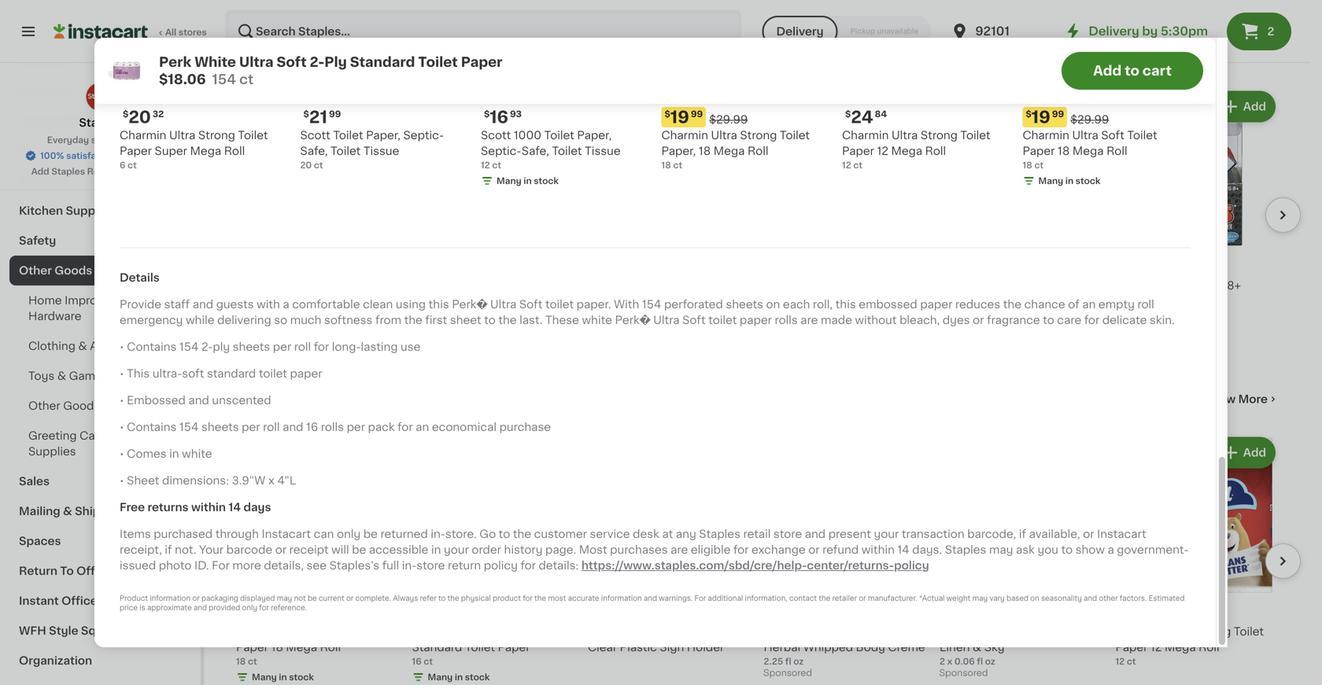 Task type: describe. For each thing, give the bounding box(es) containing it.
ply for 154
[[324, 55, 347, 69]]

goods up '• contains 154 sheets per roll and 16 rolls per pack for an economical purchase'
[[291, 391, 348, 408]]

154 down • embossed and unscented
[[179, 422, 199, 433]]

home
[[28, 295, 62, 306]]

product group containing hempz triple moisture herbal whipped body creme
[[764, 434, 927, 682]]

1 horizontal spatial $29.99
[[709, 114, 748, 125]]

12 down other
[[1116, 657, 1125, 666]]

tissue inside scott toilet paper, septic- safe, toilet tissue 20 ct
[[364, 146, 399, 157]]

154 inside provide staff and guests with a comfortable clean using this perk� ultra soft toilet paper. with 154 perforated sheets on each roll, this embossed paper reduces the chance of an empty roll emergency while delivering so much softness from the first sheet to the last. these white perk� ultra soft toilet paper rolls are made without bleach, dyes or fragrance to care for delicate skin.
[[642, 299, 661, 310]]

add button for rubik's cube cube, 8+
[[1213, 92, 1274, 121]]

154 up soft
[[179, 342, 199, 353]]

bags link
[[9, 136, 191, 166]]

much
[[290, 315, 321, 326]]

food & drink link
[[9, 106, 191, 136]]

0 horizontal spatial perk�
[[452, 299, 488, 310]]

everyday
[[47, 136, 89, 144]]

& inside greeting cards & gift supplies
[[115, 431, 124, 442]]

soft down "current"
[[315, 626, 338, 637]]

page.
[[545, 545, 576, 556]]

or up show
[[1083, 529, 1094, 540]]

paper, inside scott toilet paper, septic- safe, toilet tissue 20 ct
[[366, 130, 401, 141]]

moisture
[[839, 626, 888, 637]]

for right product
[[523, 595, 533, 603]]

sponsored badge image for whipped
[[764, 669, 811, 678]]

other for other goods link over "improvement"
[[19, 265, 52, 276]]

left
[[722, 280, 744, 291]]

most
[[579, 545, 607, 556]]

safe, inside scott 1000 toilet paper, septic-safe, toilet tissue 12 ct
[[522, 146, 549, 157]]

to right 6
[[128, 167, 137, 176]]

staples up everyday store prices link
[[79, 117, 122, 128]]

more
[[233, 560, 261, 571]]

for inside the product information or packaging displayed may not be current or complete. always refer to the physical product for the most accurate information and warnings. for additional information, contact the retailer or manufacturer. *actual weight may vary based on seasonality and other factors. estimated price is approximate and provided only for reference.
[[695, 595, 706, 603]]

0 vertical spatial supplies
[[66, 205, 115, 216]]

or up details,
[[275, 545, 287, 556]]

1 horizontal spatial toys & games
[[236, 45, 362, 61]]

staples link
[[79, 82, 122, 131]]

1 horizontal spatial roll
[[294, 342, 311, 353]]

softness
[[324, 315, 373, 326]]

triple
[[806, 626, 836, 637]]

provided
[[209, 605, 240, 612]]

1 vertical spatial sheets
[[233, 342, 270, 353]]

without
[[855, 315, 897, 326]]

99 for the rightmost $19.99 original price: $29.99 element
[[1052, 110, 1064, 118]]

and up the 4"l
[[283, 422, 303, 433]]

2 horizontal spatial paper
[[920, 299, 953, 310]]

in inside the items purchased through instacart can only be returned in-store. go to the customer service desk at any staples retail store and present your transaction barcode, if available, or instacart receipt, if not. your barcode or receipt will be accessible in your order history page. most purchases are eligible for exchange or refund within 14 days. staples may ask you to show a government- issued photo id. for more details, see staples's full in-store return policy for details:
[[431, 545, 441, 556]]

roll inside charmin ultra strong toilet paper super mega roll 6 ct
[[224, 146, 245, 157]]

febreze
[[940, 626, 984, 637]]

the up fragrance at the right top of the page
[[1003, 299, 1022, 310]]

customer
[[534, 529, 587, 540]]

ultra inside charmin ultra strong toilet paper, 18 mega roll 18 ct
[[711, 130, 737, 141]]

toilet inside 'perk white ultra soft 2-ply standard toilet paper $18.06 154 ct'
[[418, 55, 458, 69]]

and left warnings.
[[644, 595, 657, 603]]

soft inside 'perk white ultra soft 2-ply standard toilet paper $18.06 154 ct'
[[277, 55, 307, 69]]

white for ct
[[439, 626, 472, 637]]

0 vertical spatial be
[[363, 529, 378, 540]]

0 horizontal spatial rolls
[[321, 422, 344, 433]]

a inside the items purchased through instacart can only be returned in-store. go to the customer service desk at any staples retail store and present your transaction barcode, if available, or instacart receipt, if not. your barcode or receipt will be accessible in your order history page. most purchases are eligible for exchange or refund within 14 days. staples may ask you to show a government- issued photo id. for more details, see staples's full in-store return policy for details:
[[1108, 545, 1114, 556]]

1 this from the left
[[429, 299, 449, 310]]

100% satisfaction guarantee
[[40, 152, 167, 160]]

staples's
[[329, 560, 379, 571]]

99 inside $ 21 99
[[329, 110, 341, 118]]

0 horizontal spatial white
[[182, 449, 212, 460]]

0 horizontal spatial 20
[[129, 109, 151, 126]]

with
[[614, 299, 639, 310]]

1 horizontal spatial toys & games link
[[236, 44, 362, 62]]

x for 8.5"
[[717, 626, 723, 637]]

1000
[[514, 130, 542, 141]]

board
[[458, 296, 491, 307]]

hardware
[[28, 311, 81, 322]]

and left other
[[1084, 595, 1097, 603]]

1 instacart from the left
[[262, 529, 311, 540]]

ultra-
[[153, 368, 182, 379]]

0 vertical spatial games
[[300, 45, 362, 61]]

2 vertical spatial toilet
[[259, 368, 287, 379]]

$ inside $ 21 99
[[303, 110, 309, 118]]

satisfaction
[[66, 152, 119, 160]]

each inside smart lab squishy human body 1 each
[[770, 311, 792, 320]]

staples down 100%
[[51, 167, 85, 176]]

hasbro gaming monopoly classic, board game 1 ct
[[412, 280, 557, 320]]

0.06
[[955, 657, 975, 666]]

1 horizontal spatial your
[[874, 529, 899, 540]]

sign
[[660, 642, 684, 653]]

0 horizontal spatial roll
[[263, 422, 280, 433]]

kitchen supplies
[[19, 205, 115, 216]]

$ 19 99 for the middle $19.99 original price: $29.99 element
[[665, 109, 703, 126]]

on inside the product information or packaging displayed may not be current or complete. always refer to the physical product for the most accurate information and warnings. for additional information, contact the retailer or manufacturer. *actual weight may vary based on seasonality and other factors. estimated price is approximate and provided only for reference.
[[1030, 595, 1040, 603]]

scott for septic-
[[481, 130, 511, 141]]

• for • embossed and unscented
[[120, 395, 124, 406]]

12 inside learning resources answer buzzers set 12 ct
[[236, 311, 245, 320]]

see
[[307, 560, 327, 571]]

1 horizontal spatial may
[[972, 595, 988, 603]]

cleaning
[[19, 176, 70, 187]]

view more for other goods
[[1209, 394, 1268, 405]]

go
[[480, 529, 496, 540]]

& inside febreze car air freshener linen & sky 2 x 0.06 fl oz
[[973, 642, 982, 653]]

2 horizontal spatial 16
[[490, 109, 508, 126]]

92101 button
[[950, 9, 1045, 54]]

for inside provide staff and guests with a comfortable clean using this perk� ultra soft toilet paper. with 154 perforated sheets on each roll, this embossed paper reduces the chance of an empty roll emergency while delivering so much softness from the first sheet to the last. these white perk� ultra soft toilet paper rolls are made without bleach, dyes or fragrance to care for delicate skin.
[[1084, 315, 1100, 326]]

use
[[401, 342, 421, 353]]

$ inside $ 20 32
[[123, 110, 129, 118]]

1 horizontal spatial toys
[[236, 45, 278, 61]]

rolls inside provide staff and guests with a comfortable clean using this perk� ultra soft toilet paper. with 154 perforated sheets on each roll, this embossed paper reduces the chance of an empty roll emergency while delivering so much softness from the first sheet to the last. these white perk� ultra soft toilet paper rolls are made without bleach, dyes or fragrance to care for delicate skin.
[[775, 315, 798, 326]]

0 horizontal spatial $19.99 original price: $29.99 element
[[236, 604, 399, 624]]

12 inside scott 1000 toilet paper, septic-safe, toilet tissue 12 ct
[[481, 161, 490, 170]]

0 horizontal spatial an
[[416, 422, 429, 433]]

0 horizontal spatial toys & games link
[[9, 361, 191, 391]]

paper inside charmin ultra strong toilet paper super mega roll 6 ct
[[120, 146, 152, 157]]

roll inside provide staff and guests with a comfortable clean using this perk� ultra soft toilet paper. with 154 perforated sheets on each roll, this embossed paper reduces the chance of an empty roll emergency while delivering so much softness from the first sheet to the last. these white perk� ultra soft toilet paper rolls are made without bleach, dyes or fragrance to care for delicate skin.
[[1138, 299, 1154, 310]]

refer
[[420, 595, 437, 603]]

return
[[19, 566, 57, 577]]

and down soft
[[188, 395, 209, 406]]

ct inside 'hasbro gaming monopoly classic, board game 1 ct'
[[418, 311, 427, 320]]

paper inside the perk white ultra soft 2-ply standard toilet paper 16 ct
[[498, 642, 530, 653]]

issued
[[120, 560, 156, 571]]

more for toys & games
[[1238, 47, 1268, 58]]

0 vertical spatial charmin ultra soft toilet paper 18 mega roll 18 ct
[[1023, 130, 1157, 170]]

0 horizontal spatial 16
[[306, 422, 318, 433]]

1 horizontal spatial 19
[[670, 109, 689, 126]]

to down chance in the right of the page
[[1043, 315, 1055, 326]]

$ 19 99 for the rightmost $19.99 original price: $29.99 element
[[1026, 109, 1064, 126]]

x inside febreze car air freshener linen & sky 2 x 0.06 fl oz
[[947, 657, 952, 666]]

and inside provide staff and guests with a comfortable clean using this perk� ultra soft toilet paper. with 154 perforated sheets on each roll, this embossed paper reduces the chance of an empty roll emergency while delivering so much softness from the first sheet to the last. these white perk� ultra soft toilet paper rolls are made without bleach, dyes or fragrance to care for delicate skin.
[[193, 299, 213, 310]]

ply for ct
[[541, 626, 558, 637]]

other goods for other goods link above "cards"
[[28, 401, 100, 412]]

2 vertical spatial games
[[69, 371, 108, 382]]

soft down add to cart button
[[1101, 130, 1125, 141]]

to right sheet
[[484, 315, 496, 326]]

of
[[1068, 299, 1080, 310]]

to right go
[[499, 529, 510, 540]]

ct inside learning resources answer buzzers set 12 ct
[[247, 311, 257, 320]]

2 vertical spatial paper
[[290, 368, 322, 379]]

ultra inside charmin ultra strong toilet paper super mega roll 6 ct
[[169, 130, 195, 141]]

*actual
[[919, 595, 945, 603]]

cardinal games classic left center right dice game button
[[588, 88, 751, 309]]

1 vertical spatial your
[[444, 545, 469, 556]]

1 horizontal spatial shipping
[[75, 506, 125, 517]]

1 inside 'hasbro gaming monopoly classic, board game 1 ct'
[[412, 311, 416, 320]]

paper.
[[577, 299, 611, 310]]

20 inside scott toilet paper, septic- safe, toilet tissue 20 ct
[[300, 161, 312, 170]]

standard for perk white ultra soft 2-ply standard toilet paper 16 ct
[[412, 642, 462, 653]]

goods for other goods link above "cards"
[[63, 401, 100, 412]]

each inside rubik's cube cube, 8+ 1 each
[[1121, 295, 1143, 304]]

0 horizontal spatial in-
[[402, 560, 417, 571]]

2 horizontal spatial $19.99 original price: $29.99 element
[[1023, 107, 1191, 128]]

0 vertical spatial charmin ultra strong toilet paper 12 mega roll 12 ct
[[842, 130, 991, 170]]

save
[[139, 167, 160, 176]]

paper inside 'perk white ultra soft 2-ply standard toilet paper $18.06 154 ct'
[[461, 55, 503, 69]]

1 horizontal spatial store
[[417, 560, 445, 571]]

1 inside smart lab squishy human body 1 each
[[764, 311, 768, 320]]

all stores link
[[54, 9, 208, 54]]

0 horizontal spatial per
[[242, 422, 260, 433]]

$24.84 element
[[1116, 604, 1279, 624]]

add inside button
[[1093, 64, 1122, 78]]

bleach,
[[900, 315, 940, 326]]

staples down barcode,
[[945, 545, 986, 556]]

for down the history
[[521, 560, 536, 571]]

clothing & accessories
[[28, 341, 158, 352]]

sales link
[[9, 467, 191, 497]]

reference.
[[271, 605, 307, 612]]

other goods up '• contains 154 sheets per roll and 16 rolls per pack for an economical purchase'
[[236, 391, 348, 408]]

to inside button
[[1125, 64, 1140, 78]]

game inside 'hasbro gaming monopoly classic, board game 1 ct'
[[494, 296, 527, 307]]

strong inside charmin ultra strong toilet paper, 18 mega roll 18 ct
[[740, 130, 777, 141]]

8.5"
[[692, 626, 714, 637]]

1 horizontal spatial if
[[1019, 529, 1026, 540]]

office inside return to office link
[[76, 566, 112, 577]]

$ 24 84
[[845, 109, 887, 126]]

perk white ultra soft 2-ply standard toilet paper $18.06 154 ct
[[159, 55, 503, 86]]

drink
[[62, 116, 93, 127]]

by
[[1142, 26, 1158, 37]]

grade
[[1052, 280, 1086, 291]]

92101
[[975, 26, 1010, 37]]

for inside the items purchased through instacart can only be returned in-store. go to the customer service desk at any staples retail store and present your transaction barcode, if available, or instacart receipt, if not. your barcode or receipt will be accessible in your order history page. most purchases are eligible for exchange or refund within 14 days. staples may ask you to show a government- issued photo id. for more details, see staples's full in-store return policy for details:
[[212, 560, 230, 571]]

all
[[165, 28, 176, 37]]

the down using
[[404, 315, 423, 326]]

delivery for delivery
[[776, 26, 824, 37]]

2 inside button
[[1267, 26, 1274, 37]]

an inside provide staff and guests with a comfortable clean using this perk� ultra soft toilet paper. with 154 perforated sheets on each roll, this embossed paper reduces the chance of an empty roll emergency while delivering so much softness from the first sheet to the last. these white perk� ultra soft toilet paper rolls are made without bleach, dyes or fragrance to care for delicate skin.
[[1082, 299, 1096, 310]]

• this ultra-soft standard toilet paper
[[120, 368, 322, 379]]

for down displayed
[[259, 605, 269, 612]]

0 horizontal spatial 19
[[245, 605, 264, 622]]

2 horizontal spatial per
[[347, 422, 365, 433]]

add to cart button
[[1062, 52, 1203, 90]]

2 vertical spatial sheets
[[202, 422, 239, 433]]

1 information from the left
[[150, 595, 191, 603]]

ply
[[213, 342, 230, 353]]

or left packaging
[[192, 595, 200, 603]]

0 vertical spatial shipping
[[19, 56, 69, 67]]

11"
[[726, 626, 740, 637]]

contains for • contains 154 2-ply sheets per roll for long-lasting use
[[127, 342, 177, 353]]

3.9"w
[[232, 475, 265, 486]]

cube
[[1159, 280, 1189, 291]]

additional
[[708, 595, 743, 603]]

furniture
[[19, 86, 71, 97]]

embossed
[[859, 299, 918, 310]]

for left long-
[[314, 342, 329, 353]]

0 horizontal spatial 2-
[[202, 342, 213, 353]]

sponsored badge image for linen
[[940, 669, 987, 678]]

staples logo image
[[85, 82, 115, 112]]

improvement
[[65, 295, 139, 306]]

are inside the items purchased through instacart can only be returned in-store. go to the customer service desk at any staples retail store and present your transaction barcode, if available, or instacart receipt, if not. your barcode or receipt will be accessible in your order history page. most purchases are eligible for exchange or refund within 14 days. staples may ask you to show a government- issued photo id. for more details, see staples's full in-store return policy for details:
[[671, 545, 688, 556]]

are inside provide staff and guests with a comfortable clean using this perk� ultra soft toilet paper. with 154 perforated sheets on each roll, this embossed paper reduces the chance of an empty roll emergency while delivering so much softness from the first sheet to the last. these white perk� ultra soft toilet paper rolls are made without bleach, dyes or fragrance to care for delicate skin.
[[801, 315, 818, 326]]

white for 154
[[195, 55, 236, 69]]

the left physical
[[448, 595, 459, 603]]

sales
[[19, 476, 50, 487]]

freshener
[[1027, 626, 1082, 637]]

can
[[314, 529, 334, 540]]

warnings.
[[659, 595, 693, 603]]

2 instacart from the left
[[1097, 529, 1146, 540]]

0 horizontal spatial within
[[191, 502, 226, 513]]

not
[[294, 595, 306, 603]]

• contains 154 2-ply sheets per roll for long-lasting use
[[120, 342, 421, 353]]

accurate
[[568, 595, 599, 603]]

purchases
[[610, 545, 668, 556]]

return to office
[[19, 566, 112, 577]]

paper, inside charmin ultra strong toilet paper, 18 mega roll 18 ct
[[662, 146, 696, 157]]

air
[[1009, 626, 1024, 637]]

only inside the product information or packaging displayed may not be current or complete. always refer to the physical product for the most accurate information and warnings. for additional information, contact the retailer or manufacturer. *actual weight may vary based on seasonality and other factors. estimated price is approximate and provided only for reference.
[[242, 605, 257, 612]]

dyes
[[943, 315, 970, 326]]

ravensburger
[[940, 280, 1017, 291]]

1 horizontal spatial in-
[[431, 529, 445, 540]]

clothing & accessories link
[[9, 331, 191, 361]]

home improvement & hardware link
[[9, 286, 191, 331]]

1 horizontal spatial charmin ultra strong toilet paper 12 mega roll 12 ct
[[1116, 626, 1264, 666]]

for right pack
[[398, 422, 413, 433]]

current
[[319, 595, 344, 603]]

desk
[[633, 529, 659, 540]]

rubik's cube cube, 8+ 1 each
[[1116, 280, 1241, 304]]

gaming
[[455, 280, 498, 291]]

or left refund
[[808, 545, 820, 556]]

99 for $19.99 original price: $29.99 element to the left
[[266, 606, 278, 615]]

soft up last.
[[519, 299, 543, 310]]

14 inside the items purchased through instacart can only be returned in-store. go to the customer service desk at any staples retail store and present your transaction barcode, if available, or instacart receipt, if not. your barcode or receipt will be accessible in your order history page. most purchases are eligible for exchange or refund within 14 days. staples may ask you to show a government- issued photo id. for more details, see staples's full in-store return policy for details:
[[898, 545, 910, 556]]

soft inside the perk white ultra soft 2-ply standard toilet paper 16 ct
[[503, 626, 527, 637]]

mega inside charmin ultra strong toilet paper, 18 mega roll 18 ct
[[714, 146, 745, 157]]

all stores
[[165, 28, 207, 37]]

$ inside $ 24 84
[[845, 110, 851, 118]]

tissue inside scott 1000 toilet paper, septic-safe, toilet tissue 12 ct
[[585, 146, 621, 157]]

the
[[1022, 296, 1042, 307]]

1 vertical spatial toys
[[28, 371, 54, 382]]

fl inside hempz triple moisture herbal whipped body creme 2.25 fl oz
[[785, 657, 791, 666]]

2 horizontal spatial store
[[774, 529, 802, 540]]

to right you
[[1061, 545, 1073, 556]]

other goods link up "improvement"
[[9, 256, 191, 286]]

body inside hempz triple moisture herbal whipped body creme 2.25 fl oz
[[856, 642, 885, 653]]

staples inside staples 16654-cc 8.5" x 11" clear plastic sign holder
[[588, 626, 629, 637]]

& inside home improvement & hardware
[[141, 295, 150, 306]]

1 horizontal spatial $19.99 original price: $29.99 element
[[662, 107, 830, 128]]

free returns within 14 days
[[120, 502, 271, 513]]

charmin ultra strong toilet paper, 18 mega roll 18 ct
[[662, 130, 810, 170]]

other goods link up '• contains 154 sheets per roll and 16 rolls per pack for an economical purchase'
[[236, 390, 348, 409]]

1 vertical spatial perk�
[[615, 315, 651, 326]]

2- for perk white ultra soft 2-ply standard toilet paper $18.06 154 ct
[[310, 55, 324, 69]]

ask
[[1016, 545, 1035, 556]]

price
[[120, 605, 138, 612]]



Task type: vqa. For each thing, say whether or not it's contained in the screenshot.
Cheese within the Lunchables Turkey & Cheddar Cheese with Crackers Kids Lunch Snack Kit
no



Task type: locate. For each thing, give the bounding box(es) containing it.
white inside provide staff and guests with a comfortable clean using this perk� ultra soft toilet paper. with 154 perforated sheets on each roll, this embossed paper reduces the chance of an empty roll emergency while delivering so much softness from the first sheet to the last. these white perk� ultra soft toilet paper rolls are made without bleach, dyes or fragrance to care for delicate skin.
[[582, 315, 612, 326]]

• left gift on the left bottom
[[120, 422, 124, 433]]

1 sponsored badge image from the left
[[764, 669, 811, 678]]

in- right returned
[[431, 529, 445, 540]]

2
[[1267, 26, 1274, 37], [940, 657, 945, 666]]

clear
[[588, 642, 617, 653]]

guarantee
[[121, 152, 167, 160]]

present
[[829, 529, 871, 540]]

answer
[[349, 280, 390, 291]]

ct inside charmin ultra strong toilet paper super mega roll 6 ct
[[128, 161, 137, 170]]

add button for 12 ct
[[334, 92, 395, 121]]

each inside provide staff and guests with a comfortable clean using this perk� ultra soft toilet paper. with 154 perforated sheets on each roll, this embossed paper reduces the chance of an empty roll emergency while delivering so much softness from the first sheet to the last. these white perk� ultra soft toilet paper rolls are made without bleach, dyes or fragrance to care for delicate skin.
[[783, 299, 810, 310]]

roll down much
[[294, 342, 311, 353]]

16 left 93
[[490, 109, 508, 126]]

add to cart
[[1093, 64, 1172, 78]]

entertainment
[[940, 296, 1019, 307]]

1 vertical spatial only
[[242, 605, 257, 612]]

84
[[875, 110, 887, 118]]

4 • from the top
[[120, 422, 124, 433]]

• for • this ultra-soft standard toilet paper
[[120, 368, 124, 379]]

holder
[[687, 642, 724, 653]]

delivery for delivery by 5:30pm
[[1089, 26, 1139, 37]]

1 vertical spatial games
[[637, 280, 676, 291]]

0 horizontal spatial this
[[429, 299, 449, 310]]

supplies inside greeting cards & gift supplies
[[28, 446, 76, 457]]

$ inside $ 16 93
[[484, 110, 490, 118]]

receipt
[[289, 545, 329, 556]]

games up $ 21 99
[[300, 45, 362, 61]]

$29.99 down add to cart on the right top of the page
[[1071, 114, 1109, 125]]

game inside cardinal games classic left center right dice game
[[689, 296, 723, 307]]

ct inside charmin ultra strong toilet paper, 18 mega roll 18 ct
[[673, 161, 682, 170]]

white down physical
[[439, 626, 472, 637]]

2- inside the perk white ultra soft 2-ply standard toilet paper 16 ct
[[529, 626, 541, 637]]

on
[[766, 299, 780, 310], [1030, 595, 1040, 603]]

rubik's
[[1116, 280, 1156, 291]]

standard inside 'perk white ultra soft 2-ply standard toilet paper $18.06 154 ct'
[[350, 55, 415, 69]]

1 horizontal spatial paper,
[[577, 130, 612, 141]]

1 horizontal spatial policy
[[894, 560, 929, 571]]

for up https://www.staples.com/sbd/cre/help-center/returns-policy
[[734, 545, 749, 556]]

24
[[851, 109, 873, 126]]

2 view more from the top
[[1209, 394, 1268, 405]]

games
[[300, 45, 362, 61], [637, 280, 676, 291], [69, 371, 108, 382]]

scott down $ 16 93
[[481, 130, 511, 141]]

1 vertical spatial more
[[1238, 394, 1268, 405]]

2 horizontal spatial 2-
[[529, 626, 541, 637]]

and up refund
[[805, 529, 826, 540]]

6 • from the top
[[120, 475, 124, 486]]

safe,
[[300, 146, 328, 157], [522, 146, 549, 157]]

safe, inside scott toilet paper, septic- safe, toilet tissue 20 ct
[[300, 146, 328, 157]]

1 vertical spatial 2
[[940, 657, 945, 666]]

$29.99 down not
[[284, 611, 323, 622]]

1 horizontal spatial only
[[337, 529, 361, 540]]

0 horizontal spatial $ 19 99
[[239, 605, 278, 622]]

0 horizontal spatial instacart
[[262, 529, 311, 540]]

• left "embossed"
[[120, 395, 124, 406]]

toilet inside the perk white ultra soft 2-ply standard toilet paper 16 ct
[[465, 642, 495, 653]]

to
[[60, 566, 74, 577]]

sponsored badge image
[[764, 669, 811, 678], [940, 669, 987, 678]]

12 down estimated
[[1151, 642, 1162, 653]]

store up refer
[[417, 560, 445, 571]]

and inside the items purchased through instacart can only be returned in-store. go to the customer service desk at any staples retail store and present your transaction barcode, if available, or instacart receipt, if not. your barcode or receipt will be accessible in your order history page. most purchases are eligible for exchange or refund within 14 days. staples may ask you to show a government- issued photo id. for more details, see staples's full in-store return policy for details:
[[805, 529, 826, 540]]

0 vertical spatial store
[[91, 136, 114, 144]]

0 horizontal spatial if
[[165, 545, 172, 556]]

0 vertical spatial view more link
[[1209, 45, 1279, 61]]

1 vertical spatial body
[[856, 642, 885, 653]]

1 vertical spatial within
[[862, 545, 895, 556]]

rewards
[[87, 167, 126, 176]]

1 vertical spatial paper
[[740, 315, 772, 326]]

scott inside scott toilet paper, septic- safe, toilet tissue 20 ct
[[300, 130, 330, 141]]

1 vertical spatial toilet
[[709, 315, 737, 326]]

2 • from the top
[[120, 368, 124, 379]]

1 vertical spatial rolls
[[321, 422, 344, 433]]

white inside 'perk white ultra soft 2-ply standard toilet paper $18.06 154 ct'
[[195, 55, 236, 69]]

on inside provide staff and guests with a comfortable clean using this perk� ultra soft toilet paper. with 154 perforated sheets on each roll, this embossed paper reduces the chance of an empty roll emergency while delivering so much softness from the first sheet to the last. these white perk� ultra soft toilet paper rolls are made without bleach, dyes or fragrance to care for delicate skin.
[[766, 299, 780, 310]]

item carousel region
[[120, 0, 1213, 210], [644, 0, 1041, 6], [236, 81, 1301, 365], [236, 428, 1301, 686]]

0 horizontal spatial delivery
[[776, 26, 824, 37]]

or right "current"
[[346, 595, 354, 603]]

3 • from the top
[[120, 395, 124, 406]]

on right based
[[1030, 595, 1040, 603]]

0 horizontal spatial your
[[444, 545, 469, 556]]

16 left pack
[[306, 422, 318, 433]]

view for toys & games
[[1209, 47, 1236, 58]]

paper, inside scott 1000 toilet paper, septic-safe, toilet tissue 12 ct
[[577, 130, 612, 141]]

2 this from the left
[[836, 299, 856, 310]]

games inside cardinal games classic left center right dice game
[[637, 280, 676, 291]]

0 vertical spatial standard
[[350, 55, 415, 69]]

may inside the items purchased through instacart can only be returned in-store. go to the customer service desk at any staples retail store and present your transaction barcode, if available, or instacart receipt, if not. your barcode or receipt will be accessible in your order history page. most purchases are eligible for exchange or refund within 14 days. staples may ask you to show a government- issued photo id. for more details, see staples's full in-store return policy for details:
[[989, 545, 1013, 556]]

body down 'moisture'
[[856, 642, 885, 653]]

contact
[[789, 595, 817, 603]]

12 down 84
[[877, 146, 889, 157]]

view more link for other goods
[[1209, 391, 1279, 407]]

toilet inside charmin ultra strong toilet paper super mega roll 6 ct
[[238, 130, 268, 141]]

to inside the product information or packaging displayed may not be current or complete. always refer to the physical product for the most accurate information and warnings. for additional information, contact the retailer or manufacturer. *actual weight may vary based on seasonality and other factors. estimated price is approximate and provided only for reference.
[[438, 595, 446, 603]]

1 horizontal spatial rolls
[[775, 315, 798, 326]]

2 safe, from the left
[[522, 146, 549, 157]]

more for other goods
[[1238, 394, 1268, 405]]

1 inside rubik's cube cube, 8+ 1 each
[[1116, 295, 1119, 304]]

1 view more link from the top
[[1209, 45, 1279, 61]]

0 vertical spatial body
[[764, 296, 793, 307]]

roll down rubik's
[[1138, 299, 1154, 310]]

history
[[504, 545, 543, 556]]

based
[[1007, 595, 1029, 603]]

perk for perk white ultra soft 2-ply standard toilet paper 16 ct
[[412, 626, 437, 637]]

are
[[801, 315, 818, 326], [671, 545, 688, 556]]

item carousel region containing add
[[236, 81, 1301, 365]]

• for • comes in white
[[120, 449, 124, 460]]

policy inside the items purchased through instacart can only be returned in-store. go to the customer service desk at any staples retail store and present your transaction barcode, if available, or instacart receipt, if not. your barcode or receipt will be accessible in your order history page. most purchases are eligible for exchange or refund within 14 days. staples may ask you to show a government- issued photo id. for more details, see staples's full in-store return policy for details:
[[484, 560, 518, 571]]

scott
[[300, 130, 330, 141], [481, 130, 511, 141]]

be right not
[[308, 595, 317, 603]]

1 vertical spatial septic-
[[481, 146, 522, 157]]

product group
[[236, 88, 399, 322], [412, 88, 575, 322], [588, 88, 751, 309], [764, 88, 927, 322], [940, 88, 1103, 325], [1116, 88, 1279, 306], [764, 434, 927, 682], [940, 434, 1103, 682], [1116, 434, 1279, 668]]

0 horizontal spatial information
[[150, 595, 191, 603]]

$ 20 32
[[123, 109, 164, 126]]

14 left days.
[[898, 545, 910, 556]]

0 horizontal spatial for
[[212, 560, 230, 571]]

charmin inside charmin ultra strong toilet paper super mega roll 6 ct
[[120, 130, 166, 141]]

delivery inside 'button'
[[776, 26, 824, 37]]

1 horizontal spatial information
[[601, 595, 642, 603]]

• left comes
[[120, 449, 124, 460]]

1 up delicate
[[1116, 295, 1119, 304]]

chance
[[1024, 299, 1065, 310]]

0 horizontal spatial may
[[277, 595, 292, 603]]

0 vertical spatial white
[[582, 315, 612, 326]]

the left last.
[[498, 315, 517, 326]]

2 horizontal spatial may
[[989, 545, 1013, 556]]

1 vertical spatial charmin ultra strong toilet paper 12 mega roll 12 ct
[[1116, 626, 1264, 666]]

each down lab
[[783, 299, 810, 310]]

the left most
[[534, 595, 546, 603]]

0 vertical spatial white
[[195, 55, 236, 69]]

$ 21 99
[[303, 109, 341, 126]]

0 horizontal spatial 1
[[412, 311, 416, 320]]

oz inside febreze car air freshener linen & sky 2 x 0.06 fl oz
[[985, 657, 996, 666]]

2 sponsored badge image from the left
[[940, 669, 987, 678]]

0 horizontal spatial 14
[[229, 502, 241, 513]]

$19.99 original price: $29.99 element
[[662, 107, 830, 128], [1023, 107, 1191, 128], [236, 604, 399, 624]]

0 horizontal spatial paper,
[[366, 130, 401, 141]]

charmin inside charmin ultra strong toilet paper, 18 mega roll 18 ct
[[662, 130, 708, 141]]

0 vertical spatial x
[[268, 475, 275, 486]]

this up made
[[836, 299, 856, 310]]

roll inside charmin ultra strong toilet paper, 18 mega roll 18 ct
[[748, 146, 769, 157]]

1 horizontal spatial 2-
[[310, 55, 324, 69]]

retailer
[[832, 595, 857, 603]]

through
[[215, 529, 259, 540]]

for right care
[[1084, 315, 1100, 326]]

1 tissue from the left
[[364, 146, 399, 157]]

supplies
[[66, 205, 115, 216], [28, 446, 76, 457]]

be up staples's
[[352, 545, 366, 556]]

or down reduces
[[973, 315, 984, 326]]

policy down days.
[[894, 560, 929, 571]]

or right retailer
[[859, 595, 866, 603]]

soft
[[277, 55, 307, 69], [1101, 130, 1125, 141], [519, 299, 543, 310], [682, 315, 706, 326], [315, 626, 338, 637], [503, 626, 527, 637]]

shipping up spaces link
[[75, 506, 125, 517]]

septic-
[[403, 130, 444, 141], [481, 146, 522, 157]]

game down classic
[[689, 296, 723, 307]]

body inside smart lab squishy human body 1 each
[[764, 296, 793, 307]]

1 down using
[[412, 311, 416, 320]]

order
[[472, 545, 501, 556]]

20 left 32 in the left top of the page
[[129, 109, 151, 126]]

sheets down 'left'
[[726, 299, 763, 310]]

whipped
[[803, 642, 853, 653]]

standard
[[350, 55, 415, 69], [412, 642, 462, 653]]

21
[[309, 109, 327, 126]]

instant
[[19, 596, 59, 607]]

linen
[[940, 642, 970, 653]]

1 vertical spatial an
[[416, 422, 429, 433]]

20 down 21
[[300, 161, 312, 170]]

long-
[[332, 342, 361, 353]]

x left the 4"l
[[268, 475, 275, 486]]

sheets down the delivering
[[233, 342, 270, 353]]

center/returns-
[[807, 560, 894, 571]]

1 horizontal spatial 16
[[412, 657, 422, 666]]

hempz triple moisture herbal whipped body creme 2.25 fl oz
[[764, 626, 925, 666]]

$ 19 99
[[665, 109, 703, 126], [1026, 109, 1064, 126], [239, 605, 278, 622]]

and down packaging
[[194, 605, 207, 612]]

information up the approximate
[[150, 595, 191, 603]]

2 horizontal spatial $ 19 99
[[1026, 109, 1064, 126]]

oz inside hempz triple moisture herbal whipped body creme 2.25 fl oz
[[794, 657, 804, 666]]

for right warnings.
[[695, 595, 706, 603]]

x
[[268, 475, 275, 486], [717, 626, 723, 637], [947, 657, 952, 666]]

perk for perk white ultra soft 2-ply standard toilet paper $18.06 154 ct
[[159, 55, 191, 69]]

ultra inside 'perk white ultra soft 2-ply standard toilet paper $18.06 154 ct'
[[239, 55, 274, 69]]

view more for toys & games
[[1209, 47, 1268, 58]]

1 more from the top
[[1238, 47, 1268, 58]]

2 fl from the left
[[977, 657, 983, 666]]

12 down 24 on the right of page
[[842, 161, 851, 170]]

2- inside 'perk white ultra soft 2-ply standard toilet paper $18.06 154 ct'
[[310, 55, 324, 69]]

• left "this"
[[120, 368, 124, 379]]

using
[[396, 299, 426, 310]]

0 vertical spatial toilet
[[545, 299, 574, 310]]

returns
[[148, 502, 189, 513]]

instant office link
[[9, 586, 191, 616]]

perk inside the perk white ultra soft 2-ply standard toilet paper 16 ct
[[412, 626, 437, 637]]

1 horizontal spatial $ 19 99
[[665, 109, 703, 126]]

1 horizontal spatial delivery
[[1089, 26, 1139, 37]]

mega inside charmin ultra strong toilet paper super mega roll 6 ct
[[190, 146, 221, 157]]

• sheet dimensions: 3.9"w x 4"l
[[120, 475, 296, 486]]

other goods for other goods link over "improvement"
[[19, 265, 92, 276]]

0 vertical spatial roll
[[1138, 299, 1154, 310]]

the left retailer
[[819, 595, 831, 603]]

strong inside charmin ultra strong toilet paper super mega roll 6 ct
[[198, 130, 235, 141]]

a inside provide staff and guests with a comfortable clean using this perk� ultra soft toilet paper. with 154 perforated sheets on each roll, this embossed paper reduces the chance of an empty roll emergency while delivering so much softness from the first sheet to the last. these white perk� ultra soft toilet paper rolls are made without bleach, dyes or fragrance to care for delicate skin.
[[283, 299, 289, 310]]

per down unscented
[[242, 422, 260, 433]]

2 inside febreze car air freshener linen & sky 2 x 0.06 fl oz
[[940, 657, 945, 666]]

1 vertical spatial shipping
[[75, 506, 125, 517]]

1 vertical spatial 2-
[[202, 342, 213, 353]]

1 vertical spatial perk
[[412, 626, 437, 637]]

store.
[[445, 529, 477, 540]]

$
[[123, 110, 129, 118], [303, 110, 309, 118], [484, 110, 490, 118], [665, 110, 670, 118], [845, 110, 851, 118], [1026, 110, 1032, 118], [239, 606, 245, 615]]

2 horizontal spatial toilet
[[709, 315, 737, 326]]

ct inside the perk white ultra soft 2-ply standard toilet paper 16 ct
[[424, 657, 433, 666]]

2 view from the top
[[1209, 394, 1236, 405]]

1 horizontal spatial perk�
[[615, 315, 651, 326]]

scott toilet paper, septic- safe, toilet tissue 20 ct
[[300, 130, 444, 170]]

other goods
[[19, 265, 92, 276], [236, 391, 348, 408], [28, 401, 100, 412]]

standard inside the perk white ultra soft 2-ply standard toilet paper 16 ct
[[412, 642, 462, 653]]

1 • from the top
[[120, 342, 124, 353]]

0 vertical spatial your
[[874, 529, 899, 540]]

paper down • contains 154 2-ply sheets per roll for long-lasting use
[[290, 368, 322, 379]]

ply down most
[[541, 626, 558, 637]]

if
[[1019, 529, 1026, 540], [165, 545, 172, 556]]

$19.99 original price: $29.99 element down "current"
[[236, 604, 399, 624]]

fl right 2.25
[[785, 657, 791, 666]]

0 horizontal spatial $29.99
[[284, 611, 323, 622]]

0 horizontal spatial toys
[[28, 371, 54, 382]]

1 scott from the left
[[300, 130, 330, 141]]

1 safe, from the left
[[300, 146, 328, 157]]

a up so
[[283, 299, 289, 310]]

oz down herbal
[[794, 657, 804, 666]]

only up 'will'
[[337, 529, 361, 540]]

1 horizontal spatial body
[[856, 642, 885, 653]]

office up wfh style squad
[[61, 596, 97, 607]]

0 vertical spatial only
[[337, 529, 361, 540]]

each down rubik's
[[1121, 295, 1143, 304]]

2 contains from the top
[[127, 422, 177, 433]]

transaction
[[902, 529, 965, 540]]

guests
[[216, 299, 254, 310]]

1 view more from the top
[[1209, 47, 1268, 58]]

per left pack
[[347, 422, 365, 433]]

game down monopoly
[[494, 296, 527, 307]]

id.
[[194, 560, 209, 571]]

supplies down cleaning link
[[66, 205, 115, 216]]

ct inside 'perk white ultra soft 2-ply standard toilet paper $18.06 154 ct'
[[239, 73, 254, 86]]

• for • contains 154 sheets per roll and 16 rolls per pack for an economical purchase
[[120, 422, 124, 433]]

None search field
[[225, 9, 742, 54]]

99 for the middle $19.99 original price: $29.99 element
[[691, 110, 703, 118]]

add button for charmin ultra strong toilet paper 12 mega roll
[[1213, 439, 1274, 467]]

the inside the items purchased through instacart can only be returned in-store. go to the customer service desk at any staples retail store and present your transaction barcode, if available, or instacart receipt, if not. your barcode or receipt will be accessible in your order history page. most purchases are eligible for exchange or refund within 14 days. staples may ask you to show a government- issued photo id. for more details, see staples's full in-store return policy for details:
[[513, 529, 531, 540]]

2 game from the left
[[689, 296, 723, 307]]

ct inside scott toilet paper, septic- safe, toilet tissue 20 ct
[[314, 161, 323, 170]]

154 right $18.06
[[212, 73, 236, 86]]

oz
[[794, 657, 804, 666], [985, 657, 996, 666]]

12
[[877, 146, 889, 157], [481, 161, 490, 170], [842, 161, 851, 170], [236, 311, 245, 320], [1151, 642, 1162, 653], [1116, 657, 1125, 666]]

view more link for toys & games
[[1209, 45, 1279, 61]]

septic- inside scott 1000 toilet paper, septic-safe, toilet tissue 12 ct
[[481, 146, 522, 157]]

• for • sheet dimensions: 3.9"w x 4"l
[[120, 475, 124, 486]]

x for 3.9"w
[[268, 475, 275, 486]]

ultra inside the perk white ultra soft 2-ply standard toilet paper 16 ct
[[474, 626, 501, 637]]

rolls left pack
[[321, 422, 344, 433]]

mega
[[190, 146, 221, 157], [714, 146, 745, 157], [891, 146, 922, 157], [1073, 146, 1104, 157], [286, 642, 317, 653], [1165, 642, 1196, 653]]

strong
[[198, 130, 235, 141], [740, 130, 777, 141], [921, 130, 958, 141], [1194, 626, 1231, 637]]

2 tissue from the left
[[585, 146, 621, 157]]

scott down 21
[[300, 130, 330, 141]]

x inside staples 16654-cc 8.5" x 11" clear plastic sign holder
[[717, 626, 723, 637]]

2 view more link from the top
[[1209, 391, 1279, 407]]

goods for other goods link over "improvement"
[[55, 265, 92, 276]]

septic- inside scott toilet paper, septic- safe, toilet tissue 20 ct
[[403, 130, 444, 141]]

goods down safety link
[[55, 265, 92, 276]]

puzzle
[[982, 312, 1018, 323]]

scott inside scott 1000 toilet paper, septic-safe, toilet tissue 12 ct
[[481, 130, 511, 141]]

1 horizontal spatial ply
[[541, 626, 558, 637]]

0 horizontal spatial shipping
[[19, 56, 69, 67]]

you
[[1038, 545, 1059, 556]]

14
[[229, 502, 241, 513], [898, 545, 910, 556]]

while
[[186, 315, 214, 326]]

may left vary at the bottom right of the page
[[972, 595, 988, 603]]

2 horizontal spatial paper,
[[662, 146, 696, 157]]

1 horizontal spatial perk
[[412, 626, 437, 637]]

roll down unscented
[[263, 422, 280, 433]]

view for other goods
[[1209, 394, 1236, 405]]

product group containing febreze car air freshener linen & sky
[[940, 434, 1103, 682]]

1 horizontal spatial charmin ultra soft toilet paper 18 mega roll 18 ct
[[1023, 130, 1157, 170]]

standard for perk white ultra soft 2-ply standard toilet paper $18.06 154 ct
[[350, 55, 415, 69]]

other for other goods link above "cards"
[[28, 401, 60, 412]]

be up accessible
[[363, 529, 378, 540]]

per
[[273, 342, 291, 353], [242, 422, 260, 433], [347, 422, 365, 433]]

2- for perk white ultra soft 2-ply standard toilet paper 16 ct
[[529, 626, 541, 637]]

staples up 'eligible'
[[699, 529, 741, 540]]

febreze car air freshener linen & sky 2 x 0.06 fl oz
[[940, 626, 1082, 666]]

32
[[153, 110, 164, 118]]

2 scott from the left
[[481, 130, 511, 141]]

0 vertical spatial 2-
[[310, 55, 324, 69]]

in- right full
[[402, 560, 417, 571]]

service type group
[[762, 16, 931, 47]]

manufacturer.
[[868, 595, 917, 603]]

0 vertical spatial 14
[[229, 502, 241, 513]]

smart lab squishy human body 1 each
[[764, 280, 910, 320]]

2 policy from the left
[[894, 560, 929, 571]]

items
[[120, 529, 151, 540]]

or inside provide staff and guests with a comfortable clean using this perk� ultra soft toilet paper. with 154 perforated sheets on each roll, this embossed paper reduces the chance of an empty roll emergency while delivering so much softness from the first sheet to the last. these white perk� ultra soft toilet paper rolls are made without bleach, dyes or fragrance to care for delicate skin.
[[973, 315, 984, 326]]

to right refer
[[438, 595, 446, 603]]

charmin ultra soft toilet paper 18 mega roll 18 ct
[[1023, 130, 1157, 170], [236, 626, 371, 666]]

white up $18.06
[[195, 55, 236, 69]]

• for • contains 154 2-ply sheets per roll for long-lasting use
[[120, 342, 124, 353]]

sheets inside provide staff and guests with a comfortable clean using this perk� ultra soft toilet paper. with 154 perforated sheets on each roll, this embossed paper reduces the chance of an empty roll emergency while delivering so much softness from the first sheet to the last. these white perk� ultra soft toilet paper rolls are made without bleach, dyes or fragrance to care for delicate skin.
[[726, 299, 763, 310]]

1 fl from the left
[[785, 657, 791, 666]]

safe, down 21
[[300, 146, 328, 157]]

roll,
[[813, 299, 833, 310]]

and
[[193, 299, 213, 310], [188, 395, 209, 406], [283, 422, 303, 433], [805, 529, 826, 540], [644, 595, 657, 603], [1084, 595, 1097, 603], [194, 605, 207, 612]]

contains for • contains 154 sheets per roll and 16 rolls per pack for an economical purchase
[[127, 422, 177, 433]]

1 horizontal spatial toilet
[[545, 299, 574, 310]]

so
[[274, 315, 287, 326]]

• left the sheet
[[120, 475, 124, 486]]

1 policy from the left
[[484, 560, 518, 571]]

fl inside febreze car air freshener linen & sky 2 x 0.06 fl oz
[[977, 657, 983, 666]]

100% satisfaction guarantee button
[[24, 146, 176, 162]]

add button for 1 ct
[[510, 92, 571, 121]]

add button for 1 each
[[862, 92, 922, 121]]

0 horizontal spatial are
[[671, 545, 688, 556]]

dice
[[661, 296, 687, 307]]

soft down perforated
[[682, 315, 706, 326]]

1 vertical spatial on
[[1030, 595, 1040, 603]]

delivery by 5:30pm
[[1089, 26, 1208, 37]]

0 vertical spatial 16
[[490, 109, 508, 126]]

2 horizontal spatial $29.99
[[1071, 114, 1109, 125]]

soft down product
[[503, 626, 527, 637]]

$18.06
[[159, 73, 206, 86]]

1 contains from the top
[[127, 342, 177, 353]]

12 down guests
[[236, 311, 245, 320]]

$19.99 original price: $29.99 element up charmin ultra strong toilet paper, 18 mega roll 18 ct
[[662, 107, 830, 128]]

1 oz from the left
[[794, 657, 804, 666]]

2 oz from the left
[[985, 657, 996, 666]]

0 vertical spatial view more
[[1209, 47, 1268, 58]]

add staples rewards to save link
[[31, 165, 169, 178]]

0 vertical spatial perk�
[[452, 299, 488, 310]]

0 horizontal spatial safe,
[[300, 146, 328, 157]]

0 horizontal spatial charmin ultra soft toilet paper 18 mega roll 18 ct
[[236, 626, 371, 666]]

1 vertical spatial 16
[[306, 422, 318, 433]]

0 horizontal spatial body
[[764, 296, 793, 307]]

ct
[[239, 73, 254, 86], [128, 161, 137, 170], [314, 161, 323, 170], [492, 161, 501, 170], [673, 161, 682, 170], [853, 161, 863, 170], [1035, 161, 1044, 170], [247, 311, 257, 320], [418, 311, 427, 320], [248, 657, 257, 666], [424, 657, 433, 666], [1127, 657, 1136, 666]]

item carousel region containing 20
[[120, 0, 1213, 210]]

everyday store prices link
[[47, 134, 154, 146]]

within inside the items purchased through instacart can only be returned in-store. go to the customer service desk at any staples retail store and present your transaction barcode, if available, or instacart receipt, if not. your barcode or receipt will be accessible in your order history page. most purchases are eligible for exchange or refund within 14 days. staples may ask you to show a government- issued photo id. for more details, see staples's full in-store return policy for details:
[[862, 545, 895, 556]]

per down so
[[273, 342, 291, 353]]

0 horizontal spatial white
[[195, 55, 236, 69]]

2 horizontal spatial 19
[[1032, 109, 1051, 126]]

1 vertical spatial be
[[352, 545, 366, 556]]

always
[[393, 595, 418, 603]]

government-
[[1117, 545, 1189, 556]]

product information or packaging displayed may not be current or complete. always refer to the physical product for the most accurate information and warnings. for additional information, contact the retailer or manufacturer. *actual weight may vary based on seasonality and other factors. estimated price is approximate and provided only for reference.
[[120, 595, 1185, 612]]

16 inside the perk white ultra soft 2-ply standard toilet paper 16 ct
[[412, 657, 422, 666]]

1 vertical spatial 20
[[300, 161, 312, 170]]

goods up "cards"
[[63, 401, 100, 412]]

1 vertical spatial view more
[[1209, 394, 1268, 405]]

1 vertical spatial toys & games
[[28, 371, 108, 382]]

ct inside scott 1000 toilet paper, septic-safe, toilet tissue 12 ct
[[492, 161, 501, 170]]

0 horizontal spatial sponsored badge image
[[764, 669, 811, 678]]

1 vertical spatial for
[[695, 595, 706, 603]]

instacart logo image
[[54, 22, 148, 41]]

office inside the instant office link
[[61, 596, 97, 607]]

1 vertical spatial charmin ultra soft toilet paper 18 mega roll 18 ct
[[236, 626, 371, 666]]

only inside the items purchased through instacart can only be returned in-store. go to the customer service desk at any staples retail store and present your transaction barcode, if available, or instacart receipt, if not. your barcode or receipt will be accessible in your order history page. most purchases are eligible for exchange or refund within 14 days. staples may ask you to show a government- issued photo id. for more details, see staples's full in-store return policy for details:
[[337, 529, 361, 540]]

$ 19 99 for $19.99 original price: $29.99 element to the left
[[239, 605, 278, 622]]

for down your
[[212, 560, 230, 571]]

1 game from the left
[[494, 296, 527, 307]]

may down barcode,
[[989, 545, 1013, 556]]

be inside the product information or packaging displayed may not be current or complete. always refer to the physical product for the most accurate information and warnings. for additional information, contact the retailer or manufacturer. *actual weight may vary based on seasonality and other factors. estimated price is approximate and provided only for reference.
[[308, 595, 317, 603]]

many in stock
[[497, 177, 559, 185], [1039, 177, 1101, 185], [252, 673, 314, 682], [428, 673, 490, 682]]

other goods link up "cards"
[[9, 391, 191, 421]]

1 view from the top
[[1209, 47, 1236, 58]]

an right "of"
[[1082, 299, 1096, 310]]

1 horizontal spatial 20
[[300, 161, 312, 170]]

$11.99 element
[[1116, 257, 1279, 278]]

product
[[493, 595, 521, 603]]

1 vertical spatial contains
[[127, 422, 177, 433]]

other
[[1099, 595, 1118, 603]]

4"l
[[277, 475, 296, 486]]

5 • from the top
[[120, 449, 124, 460]]

ply inside 'perk white ultra soft 2-ply standard toilet paper $18.06 154 ct'
[[324, 55, 347, 69]]

item carousel region containing 19
[[236, 428, 1301, 686]]

1 horizontal spatial per
[[273, 342, 291, 353]]

tissue
[[364, 146, 399, 157], [585, 146, 621, 157]]

154 inside 'perk white ultra soft 2-ply standard toilet paper $18.06 154 ct'
[[212, 73, 236, 86]]

learning resources answer buzzers set 12 ct
[[236, 280, 390, 320]]

2 more from the top
[[1238, 394, 1268, 405]]

0 vertical spatial toys & games
[[236, 45, 362, 61]]

1 vertical spatial roll
[[294, 342, 311, 353]]

other down the standard
[[236, 391, 287, 408]]

https://www.staples.com/sbd/cre/help-
[[582, 560, 807, 571]]

scott for safe,
[[300, 130, 330, 141]]

0 horizontal spatial x
[[268, 475, 275, 486]]

toilet inside charmin ultra strong toilet paper, 18 mega roll 18 ct
[[780, 130, 810, 141]]

2 information from the left
[[601, 595, 642, 603]]

days.
[[912, 545, 942, 556]]

1 down smart
[[764, 311, 768, 320]]



